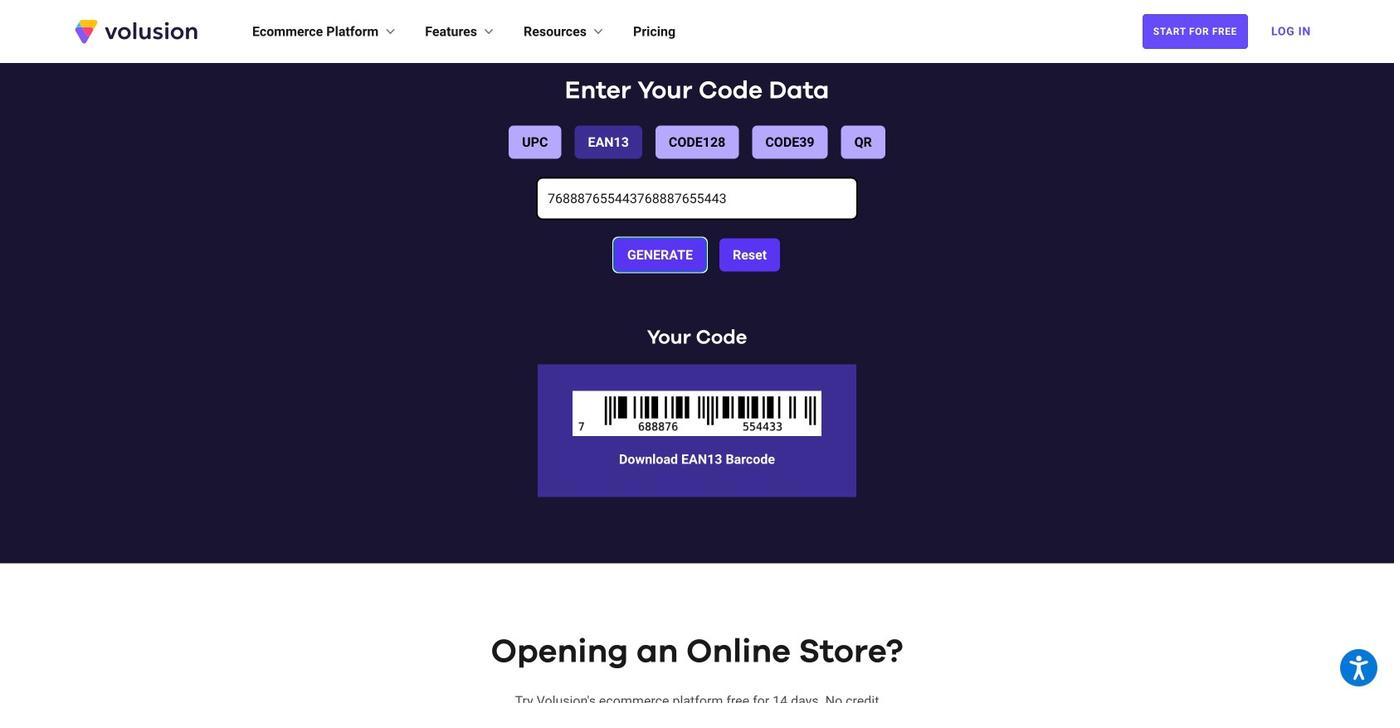 Task type: describe. For each thing, give the bounding box(es) containing it.
open accessibe: accessibility options, statement and help image
[[1350, 657, 1369, 681]]



Task type: locate. For each thing, give the bounding box(es) containing it.
Code Data (#) text field
[[538, 179, 857, 219]]

generated barcode image
[[573, 391, 822, 437]]



